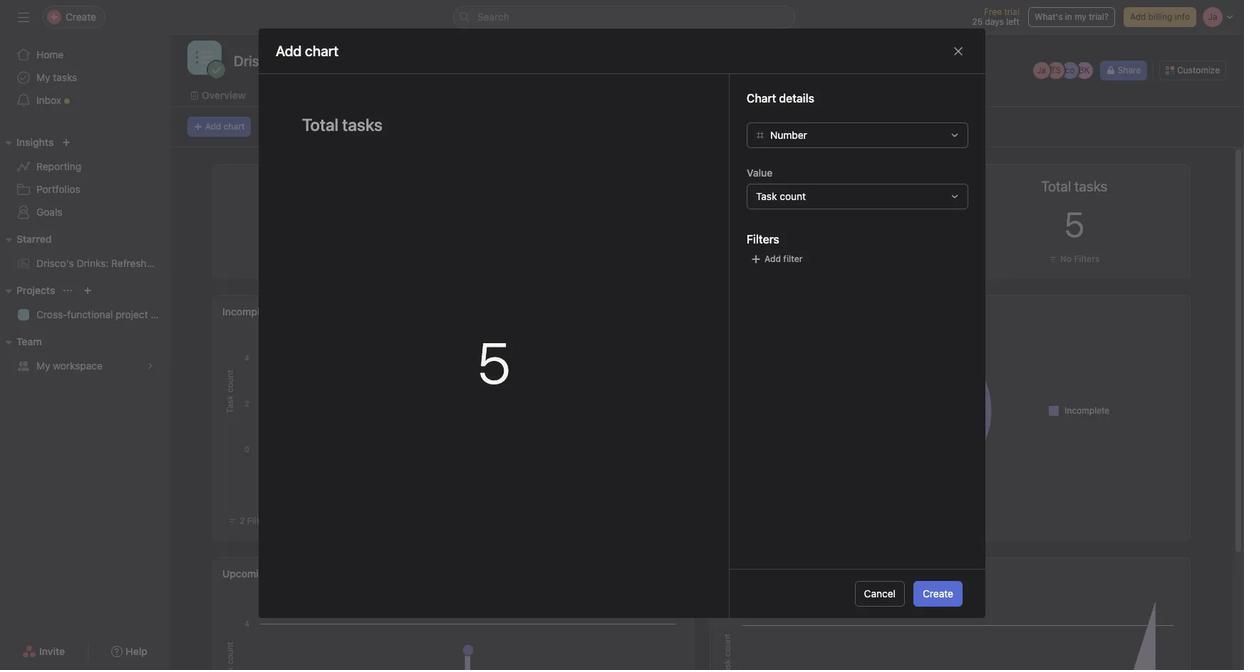Task type: locate. For each thing, give the bounding box(es) containing it.
task completion over time
[[720, 568, 843, 580]]

1 vertical spatial my
[[36, 360, 50, 372]]

workspace
[[53, 360, 103, 372]]

total
[[720, 306, 743, 318]]

tasks down the home
[[53, 71, 77, 83]]

inbox
[[36, 94, 61, 106]]

filters right no
[[1075, 254, 1100, 265]]

filter
[[784, 254, 803, 265]]

completion status
[[787, 306, 872, 318]]

task down value at the right
[[756, 190, 778, 202]]

0 vertical spatial incomplete
[[222, 306, 275, 318]]

0 vertical spatial 5
[[1065, 205, 1085, 245]]

ja
[[1037, 65, 1047, 76]]

incomplete for incomplete
[[1065, 405, 1110, 416]]

drisco's drinks: refreshment recommendation link
[[8, 252, 253, 275]]

5 button
[[1065, 205, 1085, 245], [478, 329, 511, 396]]

add left billing
[[1131, 11, 1147, 22]]

starred element
[[0, 227, 253, 278]]

inbox link
[[8, 89, 162, 112]]

add left "filter"
[[765, 254, 781, 265]]

1 vertical spatial add
[[205, 121, 221, 132]]

left
[[1007, 16, 1020, 27]]

what's in my trial?
[[1035, 11, 1109, 22]]

task count button
[[747, 184, 969, 210]]

upcoming
[[222, 568, 271, 580]]

add chart
[[205, 121, 245, 132]]

0 vertical spatial add
[[1131, 11, 1147, 22]]

co
[[1066, 65, 1076, 76]]

total tasks by completion status
[[720, 306, 872, 318]]

0 horizontal spatial incomplete
[[222, 306, 275, 318]]

projects element
[[0, 278, 170, 329]]

search button
[[453, 6, 796, 29]]

my
[[36, 71, 50, 83], [36, 360, 50, 372]]

1 vertical spatial incomplete
[[1065, 405, 1110, 416]]

filters up 'add filter' dropdown button on the right top of page
[[747, 233, 780, 246]]

2 horizontal spatial add
[[1131, 11, 1147, 22]]

1 vertical spatial task
[[720, 568, 741, 580]]

None text field
[[230, 48, 334, 73]]

0 vertical spatial my
[[36, 71, 50, 83]]

tasks left by section
[[278, 306, 303, 318]]

cross-functional project plan link
[[8, 304, 170, 327]]

search list box
[[453, 6, 796, 29]]

over time
[[799, 568, 843, 580]]

free trial 25 days left
[[973, 6, 1020, 27]]

my up 'inbox'
[[36, 71, 50, 83]]

team button
[[0, 334, 42, 351]]

overview
[[202, 89, 246, 101]]

1 horizontal spatial add
[[765, 254, 781, 265]]

team
[[16, 336, 42, 348]]

cancel
[[865, 588, 896, 600]]

0 horizontal spatial filters
[[247, 516, 273, 527]]

add inside button
[[1131, 11, 1147, 22]]

home link
[[8, 43, 162, 66]]

2
[[240, 516, 245, 527]]

add inside dropdown button
[[765, 254, 781, 265]]

messages
[[686, 89, 733, 101]]

1 vertical spatial 5 button
[[478, 329, 511, 396]]

info
[[1176, 11, 1191, 22]]

1 horizontal spatial incomplete
[[1065, 405, 1110, 416]]

plan
[[151, 309, 170, 321]]

2 vertical spatial filters
[[247, 516, 273, 527]]

project
[[116, 309, 148, 321]]

tasks inside global element
[[53, 71, 77, 83]]

projects button
[[0, 282, 55, 299]]

filters for total tasks
[[1075, 254, 1100, 265]]

value
[[747, 167, 773, 179]]

tasks
[[53, 71, 77, 83], [278, 306, 303, 318], [745, 306, 771, 318], [273, 568, 298, 580]]

trial?
[[1090, 11, 1109, 22]]

no filters button
[[1046, 252, 1104, 267]]

recommendation
[[173, 257, 253, 270]]

drisco's drinks: refreshment recommendation
[[36, 257, 253, 270]]

2 filters button
[[222, 512, 279, 532]]

1 vertical spatial filters
[[1075, 254, 1100, 265]]

task left completion
[[720, 568, 741, 580]]

0 vertical spatial task
[[756, 190, 778, 202]]

tasks for upcoming
[[273, 568, 298, 580]]

0 horizontal spatial 5
[[478, 329, 511, 396]]

by section
[[305, 306, 354, 318]]

insights
[[16, 136, 54, 148]]

incomplete for incomplete tasks by section
[[222, 306, 275, 318]]

filters right 2 at the left bottom of page
[[247, 516, 273, 527]]

25
[[973, 16, 983, 27]]

what's
[[1035, 11, 1063, 22]]

task inside task count dropdown button
[[756, 190, 778, 202]]

tasks for total
[[745, 306, 771, 318]]

2 vertical spatial add
[[765, 254, 781, 265]]

add inside button
[[205, 121, 221, 132]]

bk
[[1079, 65, 1091, 76]]

0 horizontal spatial add
[[205, 121, 221, 132]]

insights element
[[0, 130, 170, 227]]

0 button
[[816, 205, 837, 245]]

filters for incomplete tasks by section
[[247, 516, 273, 527]]

incomplete
[[222, 306, 275, 318], [1065, 405, 1110, 416]]

1 my from the top
[[36, 71, 50, 83]]

drinks:
[[77, 257, 109, 270]]

1 horizontal spatial 5 button
[[1065, 205, 1085, 245]]

tasks right upcoming
[[273, 568, 298, 580]]

chart
[[224, 121, 245, 132]]

task for task completion over time
[[720, 568, 741, 580]]

create
[[923, 588, 954, 600]]

1 vertical spatial 5
[[478, 329, 511, 396]]

teams element
[[0, 329, 170, 381]]

2 filters
[[240, 516, 273, 527]]

total tasks
[[1042, 178, 1108, 195]]

filters
[[747, 233, 780, 246], [1075, 254, 1100, 265], [247, 516, 273, 527]]

Total tasks text field
[[293, 108, 695, 141]]

my down team
[[36, 360, 50, 372]]

reporting
[[36, 160, 81, 173]]

days
[[986, 16, 1005, 27]]

1 horizontal spatial task
[[756, 190, 778, 202]]

1 horizontal spatial 5
[[1065, 205, 1085, 245]]

2 my from the top
[[36, 360, 50, 372]]

0 horizontal spatial 5 button
[[478, 329, 511, 396]]

my workspace
[[36, 360, 103, 372]]

0 vertical spatial filters
[[747, 233, 780, 246]]

no filters
[[1061, 254, 1100, 265]]

add chart button
[[188, 117, 251, 137]]

count
[[780, 190, 806, 202]]

0 horizontal spatial task
[[720, 568, 741, 580]]

tasks left by
[[745, 306, 771, 318]]

add left the chart
[[205, 121, 221, 132]]

my inside teams element
[[36, 360, 50, 372]]

1 horizontal spatial filters
[[747, 233, 780, 246]]

my inside global element
[[36, 71, 50, 83]]

goals link
[[8, 201, 162, 224]]

2 horizontal spatial filters
[[1075, 254, 1100, 265]]



Task type: describe. For each thing, give the bounding box(es) containing it.
my tasks
[[36, 71, 77, 83]]

invite button
[[13, 640, 74, 665]]

insights button
[[0, 134, 54, 151]]

no
[[1061, 254, 1072, 265]]

free
[[985, 6, 1002, 17]]

ts
[[1051, 65, 1062, 76]]

drisco's
[[36, 257, 74, 270]]

overdue tasks
[[781, 178, 871, 195]]

by assignee
[[301, 568, 357, 580]]

invite
[[39, 646, 65, 658]]

add filter button
[[747, 250, 807, 270]]

messages link
[[674, 88, 733, 103]]

files link
[[750, 88, 784, 103]]

projects
[[16, 284, 55, 297]]

my workspace link
[[8, 355, 162, 378]]

hide sidebar image
[[18, 11, 29, 23]]

reporting link
[[8, 155, 162, 178]]

close image
[[953, 45, 965, 57]]

in
[[1066, 11, 1073, 22]]

create button
[[914, 582, 963, 607]]

5 for 5 button to the top
[[1065, 205, 1085, 245]]

add filter
[[765, 254, 803, 265]]

tasks for incomplete
[[278, 306, 303, 318]]

add billing info
[[1131, 11, 1191, 22]]

task count
[[756, 190, 806, 202]]

cancel button
[[855, 582, 906, 607]]

number button
[[747, 123, 969, 148]]

0 vertical spatial 5 button
[[1065, 205, 1085, 245]]

0
[[816, 205, 837, 245]]

overview link
[[190, 88, 246, 103]]

my tasks link
[[8, 66, 162, 89]]

my for my workspace
[[36, 360, 50, 372]]

tasks for my
[[53, 71, 77, 83]]

functional
[[67, 309, 113, 321]]

incomplete tasks by section
[[222, 306, 354, 318]]

upcoming tasks by assignee
[[222, 568, 357, 580]]

chart details
[[747, 92, 815, 105]]

add billing info button
[[1124, 7, 1197, 27]]

my for my tasks
[[36, 71, 50, 83]]

task for task count
[[756, 190, 778, 202]]

5 for left 5 button
[[478, 329, 511, 396]]

portfolios
[[36, 183, 80, 195]]

add for add billing info
[[1131, 11, 1147, 22]]

add for add chart
[[205, 121, 221, 132]]

by
[[773, 306, 785, 318]]

my
[[1075, 11, 1087, 22]]

billing
[[1149, 11, 1173, 22]]

goals
[[36, 206, 62, 218]]

starred button
[[0, 231, 52, 248]]

global element
[[0, 35, 170, 120]]

list image
[[196, 49, 213, 66]]

portfolios link
[[8, 178, 162, 201]]

add for add filter
[[765, 254, 781, 265]]

add chart
[[276, 42, 339, 59]]

starred
[[16, 233, 52, 245]]

files
[[762, 89, 784, 101]]

trial
[[1005, 6, 1020, 17]]

home
[[36, 48, 64, 61]]

cross-functional project plan
[[36, 309, 170, 321]]

refreshment
[[111, 257, 170, 270]]

share
[[1118, 65, 1142, 76]]

what's in my trial? button
[[1029, 7, 1116, 27]]

cross-
[[36, 309, 67, 321]]

search
[[478, 11, 510, 23]]

completion
[[744, 568, 797, 580]]

number
[[771, 129, 808, 141]]



Task type: vqa. For each thing, say whether or not it's contained in the screenshot.
"Total tasks"
yes



